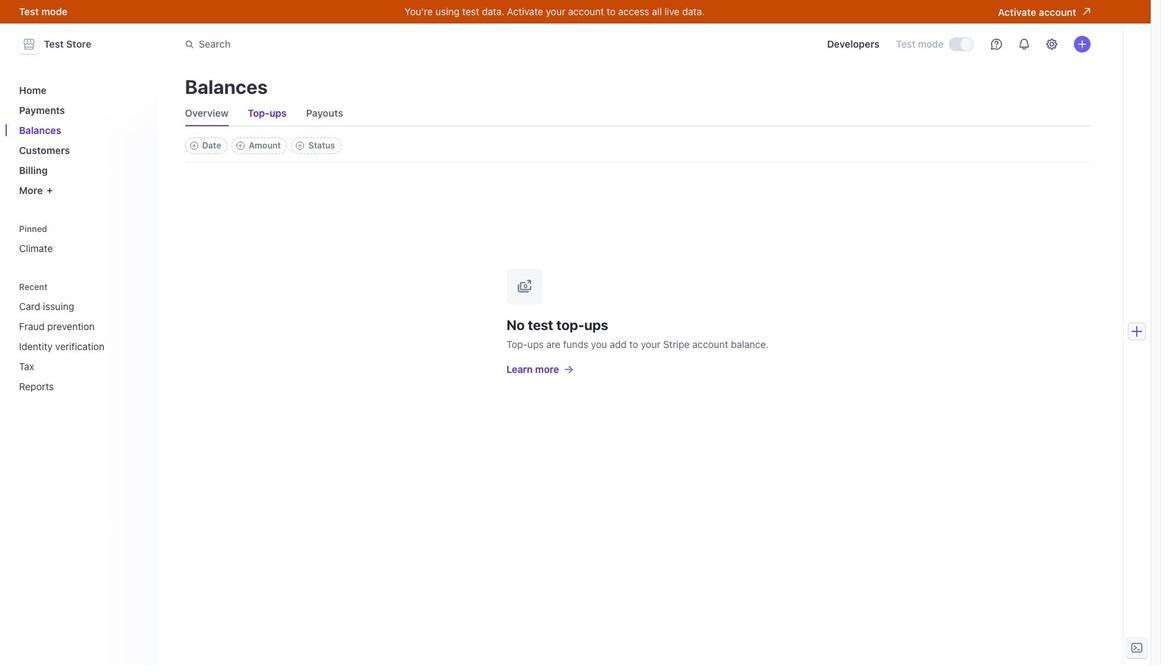Task type: vqa. For each thing, say whether or not it's contained in the screenshot.
The Limit The Date Range When Customers Can Redeem This Coupon
no



Task type: describe. For each thing, give the bounding box(es) containing it.
clear history image
[[135, 283, 143, 291]]

core navigation links element
[[13, 79, 149, 202]]

Test mode checkbox
[[950, 38, 973, 51]]

add amount image
[[236, 142, 245, 150]]

add status image
[[296, 142, 304, 150]]

settings image
[[1046, 39, 1057, 50]]

edit pins image
[[135, 225, 143, 233]]



Task type: locate. For each thing, give the bounding box(es) containing it.
notifications image
[[1019, 39, 1030, 50]]

tab list
[[185, 101, 1091, 127]]

Search text field
[[177, 31, 567, 57]]

1 recent element from the top
[[13, 278, 149, 398]]

toolbar
[[185, 138, 341, 154]]

pinned element
[[13, 219, 149, 260]]

recent element
[[13, 278, 149, 398], [13, 295, 149, 398]]

add date image
[[190, 142, 198, 150]]

None search field
[[177, 31, 567, 57]]

2 recent element from the top
[[13, 295, 149, 398]]

help image
[[991, 39, 1002, 50]]



